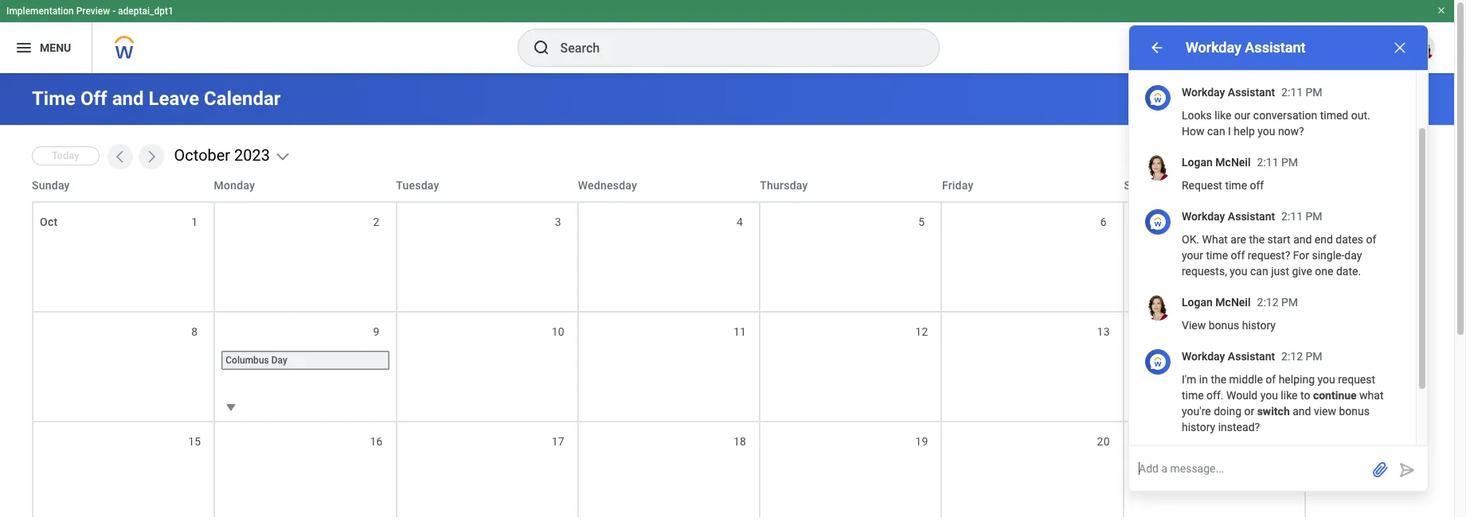 Task type: vqa. For each thing, say whether or not it's contained in the screenshot.


Task type: locate. For each thing, give the bounding box(es) containing it.
1 vertical spatial can
[[1250, 265, 1269, 278]]

1 vertical spatial history
[[1182, 421, 1216, 434]]

profile logan mcneil image
[[1410, 35, 1435, 64]]

dates
[[1336, 233, 1364, 246]]

1 vertical spatial and
[[1294, 233, 1312, 246]]

time
[[1225, 179, 1247, 192], [1206, 249, 1228, 262], [1182, 389, 1204, 402]]

0 vertical spatial logan
[[1182, 156, 1213, 169]]

menu banner
[[0, 0, 1454, 73]]

today button
[[32, 146, 99, 166]]

switch
[[1257, 405, 1290, 418]]

history
[[1242, 319, 1276, 332], [1182, 421, 1216, 434]]

for
[[1293, 249, 1309, 262]]

pm up '14'
[[1281, 296, 1298, 309]]

table containing sunday
[[32, 170, 1306, 518]]

6
[[1100, 216, 1107, 229]]

saturday
[[1124, 179, 1170, 192]]

what
[[1202, 233, 1228, 246]]

0 horizontal spatial of
[[1266, 374, 1276, 386]]

time
[[32, 88, 76, 110]]

bonus inside and view bonus history instead?
[[1339, 405, 1370, 418]]

0 horizontal spatial 2:12
[[1257, 296, 1279, 309]]

1 vertical spatial of
[[1266, 374, 1276, 386]]

0 vertical spatial can
[[1207, 125, 1225, 138]]

can down 'request?'
[[1250, 265, 1269, 278]]

application
[[1129, 447, 1428, 491]]

0 vertical spatial of
[[1366, 233, 1377, 246]]

assistant
[[1245, 39, 1306, 56], [1228, 86, 1275, 99], [1228, 210, 1275, 223], [1228, 350, 1275, 363]]

0 vertical spatial off
[[1250, 179, 1264, 192]]

pm down the now?
[[1281, 156, 1298, 169]]

history left '14'
[[1242, 319, 1276, 332]]

what you're doing or
[[1182, 389, 1384, 418]]

0 vertical spatial the
[[1249, 233, 1265, 246]]

you right help
[[1258, 125, 1276, 138]]

logan for logan mcneil 2:12 pm
[[1182, 296, 1213, 309]]

menu button
[[0, 22, 92, 73]]

sunday, october 1, 2023 cell
[[33, 203, 215, 311]]

like
[[1215, 109, 1232, 122], [1281, 389, 1298, 402]]

1 vertical spatial the
[[1211, 374, 1227, 386]]

0 vertical spatial history
[[1242, 319, 1276, 332]]

2:11 for are
[[1282, 210, 1303, 223]]

2 logan mcneil image from the top
[[1145, 295, 1171, 321]]

time off and leave calendar
[[32, 88, 281, 110]]

2 vertical spatial and
[[1293, 405, 1311, 418]]

1 vertical spatial bonus
[[1339, 405, 1370, 418]]

2 mcneil from the top
[[1216, 296, 1251, 309]]

can left i
[[1207, 125, 1225, 138]]

thursday column header
[[760, 178, 942, 194]]

16
[[370, 436, 383, 448]]

history inside and view bonus history instead?
[[1182, 421, 1216, 434]]

0 horizontal spatial can
[[1207, 125, 1225, 138]]

2:12 down just
[[1257, 296, 1279, 309]]

menu
[[1129, 439, 1416, 509]]

row group containing oct
[[32, 202, 1306, 518]]

adeptai_dpt1
[[118, 6, 174, 17]]

0 vertical spatial 2:11
[[1282, 86, 1303, 99]]

timed
[[1320, 109, 1349, 122]]

friday
[[942, 179, 974, 192]]

3 row from the top
[[32, 311, 1306, 421]]

chevron right image
[[143, 149, 159, 165]]

row group
[[32, 202, 1306, 518]]

0 vertical spatial like
[[1215, 109, 1232, 122]]

1 horizontal spatial 2:12
[[1282, 350, 1303, 363]]

the inside ok. what are the start and end dates of your time off request? for single-day requests, you can just give one date.
[[1249, 233, 1265, 246]]

conversation
[[1254, 109, 1318, 122]]

0 vertical spatial and
[[112, 88, 144, 110]]

the right are
[[1249, 233, 1265, 246]]

calendar
[[204, 88, 281, 110]]

1 horizontal spatial can
[[1250, 265, 1269, 278]]

bonus down logan mcneil 2:12 pm
[[1209, 319, 1239, 332]]

notifications element
[[1311, 30, 1356, 65]]

1 row from the top
[[32, 170, 1306, 202]]

0 vertical spatial logan mcneil image
[[1145, 155, 1171, 181]]

off
[[80, 88, 107, 110]]

1 vertical spatial time
[[1206, 249, 1228, 262]]

1 horizontal spatial history
[[1242, 319, 1276, 332]]

can
[[1207, 125, 1225, 138], [1250, 265, 1269, 278]]

0 vertical spatial bonus
[[1209, 319, 1239, 332]]

and right 'off'
[[112, 88, 144, 110]]

table inside time off and leave calendar main content
[[32, 170, 1306, 518]]

day
[[1345, 249, 1362, 262]]

logan mcneil image left request
[[1145, 155, 1171, 181]]

sunday column header
[[32, 178, 214, 194]]

0 horizontal spatial off
[[1231, 249, 1245, 262]]

0 horizontal spatial history
[[1182, 421, 1216, 434]]

1 horizontal spatial of
[[1366, 233, 1377, 246]]

1 vertical spatial 2:12
[[1282, 350, 1303, 363]]

9
[[373, 326, 380, 339]]

thursday
[[760, 179, 808, 192]]

0 horizontal spatial like
[[1215, 109, 1232, 122]]

2 workday assistant 2:11 pm from the top
[[1182, 210, 1323, 223]]

the
[[1249, 233, 1265, 246], [1211, 374, 1227, 386]]

you up switch
[[1261, 389, 1278, 402]]

logan up request
[[1182, 156, 1213, 169]]

today
[[52, 150, 79, 162]]

chevron down image
[[275, 149, 291, 165]]

time inside i'm in the middle of helping you request time off. would you like to
[[1182, 389, 1204, 402]]

and
[[112, 88, 144, 110], [1294, 233, 1312, 246], [1293, 405, 1311, 418]]

2 row from the top
[[32, 202, 1306, 311]]

what
[[1360, 389, 1384, 402]]

implementation
[[6, 6, 74, 17]]

like up i
[[1215, 109, 1232, 122]]

our
[[1234, 109, 1251, 122]]

5
[[919, 216, 925, 229]]

row group inside table
[[32, 202, 1306, 518]]

of right dates
[[1366, 233, 1377, 246]]

2:12 up helping
[[1282, 350, 1303, 363]]

time down the what
[[1206, 249, 1228, 262]]

off down are
[[1231, 249, 1245, 262]]

i'm in the middle of helping you request time off. would you like to
[[1182, 374, 1376, 402]]

of right middle
[[1266, 374, 1276, 386]]

logan up view
[[1182, 296, 1213, 309]]

1 logan mcneil image from the top
[[1145, 155, 1171, 181]]

pm up end
[[1306, 210, 1323, 223]]

1 vertical spatial mcneil
[[1216, 296, 1251, 309]]

start
[[1268, 233, 1291, 246]]

mcneil up view bonus history
[[1216, 296, 1251, 309]]

and inside ok. what are the start and end dates of your time off request? for single-day requests, you can just give one date.
[[1294, 233, 1312, 246]]

pm
[[1306, 86, 1323, 99], [1281, 156, 1298, 169], [1306, 210, 1323, 223], [1281, 296, 1298, 309], [1306, 350, 1323, 363]]

chevron left image
[[112, 149, 128, 165]]

you up 'continue'
[[1318, 374, 1335, 386]]

or
[[1244, 405, 1255, 418]]

1 vertical spatial 2:11
[[1257, 156, 1279, 169]]

table
[[32, 170, 1306, 518]]

0 vertical spatial mcneil
[[1216, 156, 1251, 169]]

1 horizontal spatial off
[[1250, 179, 1264, 192]]

workday assistant
[[1186, 39, 1306, 56]]

pm for looks like our conversation timed out. how can i help you now?
[[1306, 86, 1323, 99]]

like inside looks like our conversation timed out. how can i help you now?
[[1215, 109, 1232, 122]]

off down logan mcneil 2:11 pm
[[1250, 179, 1264, 192]]

help
[[1234, 125, 1255, 138]]

workday
[[1186, 39, 1242, 56], [1182, 86, 1225, 99], [1182, 210, 1225, 223], [1182, 350, 1225, 363]]

logan mcneil image
[[1145, 155, 1171, 181], [1145, 295, 1171, 321]]

off
[[1250, 179, 1264, 192], [1231, 249, 1245, 262]]

bonus
[[1209, 319, 1239, 332], [1339, 405, 1370, 418]]

ok.
[[1182, 233, 1200, 246]]

4 row from the top
[[32, 421, 1306, 518]]

0 horizontal spatial bonus
[[1209, 319, 1239, 332]]

logan for logan mcneil 2:11 pm
[[1182, 156, 1213, 169]]

1 vertical spatial like
[[1281, 389, 1298, 402]]

2 vertical spatial time
[[1182, 389, 1204, 402]]

0 vertical spatial workday assistant 2:11 pm
[[1182, 86, 1323, 99]]

0 vertical spatial 2:12
[[1257, 296, 1279, 309]]

0 vertical spatial time
[[1225, 179, 1247, 192]]

1 horizontal spatial like
[[1281, 389, 1298, 402]]

ok. what are the start and end dates of your time off request? for single-day requests, you can just give one date.
[[1182, 233, 1377, 278]]

pm up timed
[[1306, 86, 1323, 99]]

sunday
[[32, 179, 70, 192]]

workday assistant 2:11 pm up are
[[1182, 210, 1323, 223]]

2:11 up the conversation
[[1282, 86, 1303, 99]]

1 workday assistant 2:11 pm from the top
[[1182, 86, 1323, 99]]

time up the you're
[[1182, 389, 1204, 402]]

0 horizontal spatial the
[[1211, 374, 1227, 386]]

1 logan from the top
[[1182, 156, 1213, 169]]

bonus down "what"
[[1339, 405, 1370, 418]]

row
[[32, 170, 1306, 202], [32, 202, 1306, 311], [32, 311, 1306, 421], [32, 421, 1306, 518]]

1 horizontal spatial the
[[1249, 233, 1265, 246]]

and inside and view bonus history instead?
[[1293, 405, 1311, 418]]

you inside looks like our conversation timed out. how can i help you now?
[[1258, 125, 1276, 138]]

wednesday
[[578, 179, 637, 192]]

just
[[1271, 265, 1290, 278]]

1 vertical spatial off
[[1231, 249, 1245, 262]]

1 vertical spatial logan
[[1182, 296, 1213, 309]]

2
[[373, 216, 380, 229]]

time down logan mcneil 2:11 pm
[[1225, 179, 1247, 192]]

to
[[1301, 389, 1311, 402]]

you up logan mcneil 2:12 pm
[[1230, 265, 1248, 278]]

logan
[[1182, 156, 1213, 169], [1182, 296, 1213, 309]]

close environment banner image
[[1437, 6, 1446, 15]]

2 logan from the top
[[1182, 296, 1213, 309]]

friday column header
[[942, 178, 1124, 194]]

off inside ok. what are the start and end dates of your time off request? for single-day requests, you can just give one date.
[[1231, 249, 1245, 262]]

tuesday column header
[[396, 178, 578, 194]]

2:12
[[1257, 296, 1279, 309], [1282, 350, 1303, 363]]

mcneil
[[1216, 156, 1251, 169], [1216, 296, 1251, 309]]

like left to
[[1281, 389, 1298, 402]]

2:11 up start
[[1282, 210, 1303, 223]]

like inside i'm in the middle of helping you request time off. would you like to
[[1281, 389, 1298, 402]]

x image
[[1392, 40, 1408, 56]]

doing
[[1214, 405, 1242, 418]]

1 vertical spatial logan mcneil image
[[1145, 295, 1171, 321]]

2:11 down the now?
[[1257, 156, 1279, 169]]

15
[[188, 436, 201, 448]]

the right in
[[1211, 374, 1227, 386]]

wednesday column header
[[578, 178, 760, 194]]

and up for
[[1294, 233, 1312, 246]]

8
[[191, 326, 198, 339]]

1 vertical spatial workday assistant 2:11 pm
[[1182, 210, 1323, 223]]

logan mcneil image left view
[[1145, 295, 1171, 321]]

you're
[[1182, 405, 1211, 418]]

oct
[[40, 216, 58, 229]]

of
[[1366, 233, 1377, 246], [1266, 374, 1276, 386]]

12
[[915, 326, 928, 339]]

2 vertical spatial 2:11
[[1282, 210, 1303, 223]]

mcneil up request time off
[[1216, 156, 1251, 169]]

and view bonus history instead?
[[1182, 405, 1370, 434]]

1 mcneil from the top
[[1216, 156, 1251, 169]]

and down to
[[1293, 405, 1311, 418]]

history down the you're
[[1182, 421, 1216, 434]]

1 horizontal spatial bonus
[[1339, 405, 1370, 418]]

workday assistant 2:11 pm up our
[[1182, 86, 1323, 99]]

your
[[1182, 249, 1203, 262]]

looks
[[1182, 109, 1212, 122]]



Task type: describe. For each thing, give the bounding box(es) containing it.
send image
[[1398, 461, 1417, 480]]

are
[[1231, 233, 1246, 246]]

workday up looks
[[1182, 86, 1225, 99]]

request
[[1338, 374, 1376, 386]]

row containing oct
[[32, 202, 1306, 311]]

in
[[1199, 374, 1208, 386]]

search image
[[532, 38, 551, 57]]

monday
[[214, 179, 255, 192]]

11
[[734, 326, 746, 339]]

workday assistant 2:12 pm
[[1182, 350, 1323, 363]]

october 2023
[[174, 146, 270, 165]]

menu
[[40, 41, 71, 54]]

october
[[174, 146, 230, 165]]

workday assistant 2:11 pm for conversation
[[1182, 86, 1323, 99]]

2:11 for our
[[1282, 86, 1303, 99]]

justify image
[[14, 38, 33, 57]]

logan mcneil image for logan mcneil 2:11 pm
[[1145, 155, 1171, 181]]

day
[[271, 355, 287, 366]]

monday column header
[[214, 178, 396, 194]]

assistant up middle
[[1228, 350, 1275, 363]]

logan mcneil 2:11 pm
[[1182, 156, 1298, 169]]

columbus day
[[226, 355, 287, 366]]

view
[[1314, 405, 1337, 418]]

you inside ok. what are the start and end dates of your time off request? for single-day requests, you can just give one date.
[[1230, 265, 1248, 278]]

13
[[1097, 326, 1110, 339]]

2:11 for off
[[1257, 156, 1279, 169]]

workday right arrow left image
[[1186, 39, 1242, 56]]

give
[[1292, 265, 1312, 278]]

instead?
[[1218, 421, 1260, 434]]

pm up helping
[[1306, 350, 1323, 363]]

pm for request time off
[[1281, 156, 1298, 169]]

row containing 8
[[32, 311, 1306, 421]]

the inside i'm in the middle of helping you request time off. would you like to
[[1211, 374, 1227, 386]]

logan mcneil image for logan mcneil 2:12 pm
[[1145, 295, 1171, 321]]

columbus
[[226, 355, 269, 366]]

-
[[112, 6, 116, 17]]

middle
[[1229, 374, 1263, 386]]

how
[[1182, 125, 1205, 138]]

calendar application
[[32, 170, 1423, 518]]

workday up the what
[[1182, 210, 1225, 223]]

my tasks element
[[1356, 30, 1400, 65]]

request?
[[1248, 249, 1290, 262]]

request time off
[[1182, 179, 1264, 192]]

of inside i'm in the middle of helping you request time off. would you like to
[[1266, 374, 1276, 386]]

view bonus history
[[1182, 319, 1276, 332]]

can inside looks like our conversation timed out. how can i help you now?
[[1207, 125, 1225, 138]]

mcneil for bonus
[[1216, 296, 1251, 309]]

17
[[552, 436, 565, 448]]

workday assistant 2:11 pm for the
[[1182, 210, 1323, 223]]

date.
[[1336, 265, 1361, 278]]

leave
[[149, 88, 199, 110]]

14
[[1279, 326, 1292, 339]]

of inside ok. what are the start and end dates of your time off request? for single-day requests, you can just give one date.
[[1366, 233, 1377, 246]]

i
[[1228, 125, 1231, 138]]

2023
[[234, 146, 270, 165]]

end
[[1315, 233, 1333, 246]]

row containing 15
[[32, 421, 1306, 518]]

upload clip image
[[1371, 460, 1390, 479]]

Add a message... text field
[[1129, 447, 1368, 491]]

out.
[[1351, 109, 1370, 122]]

requests,
[[1182, 265, 1227, 278]]

request
[[1182, 179, 1223, 192]]

tuesday
[[396, 179, 439, 192]]

7
[[1282, 216, 1289, 229]]

assistant up are
[[1228, 210, 1275, 223]]

3
[[555, 216, 561, 229]]

1
[[191, 216, 198, 229]]

caret down image
[[222, 398, 241, 417]]

now?
[[1278, 125, 1304, 138]]

would
[[1227, 389, 1258, 402]]

menu inside workday assistant region
[[1129, 439, 1416, 509]]

continue
[[1313, 389, 1357, 402]]

20
[[1097, 436, 1110, 448]]

2:12 for logan mcneil
[[1257, 296, 1279, 309]]

implementation preview -   adeptai_dpt1
[[6, 6, 174, 17]]

one
[[1315, 265, 1334, 278]]

looks like our conversation timed out. how can i help you now?
[[1182, 109, 1370, 138]]

single-
[[1312, 249, 1345, 262]]

time inside ok. what are the start and end dates of your time off request? for single-day requests, you can just give one date.
[[1206, 249, 1228, 262]]

row containing sunday
[[32, 170, 1306, 202]]

can inside ok. what are the start and end dates of your time off request? for single-day requests, you can just give one date.
[[1250, 265, 1269, 278]]

time off and leave calendar main content
[[0, 73, 1454, 518]]

view
[[1182, 319, 1206, 332]]

assistant left notifications element on the right top of the page
[[1245, 39, 1306, 56]]

pm for view bonus history
[[1281, 296, 1298, 309]]

workday up in
[[1182, 350, 1225, 363]]

21
[[1279, 436, 1292, 448]]

18
[[734, 436, 746, 448]]

pm for ok. what are the start and end dates of your time off request? for single-day requests, you can just give one date.
[[1306, 210, 1323, 223]]

off.
[[1207, 389, 1224, 402]]

saturday column header
[[1124, 178, 1306, 194]]

19
[[915, 436, 928, 448]]

4
[[737, 216, 743, 229]]

arrow left image
[[1149, 40, 1165, 56]]

helping
[[1279, 374, 1315, 386]]

i'm
[[1182, 374, 1197, 386]]

2:12 for workday assistant
[[1282, 350, 1303, 363]]

10
[[552, 326, 565, 339]]

preview
[[76, 6, 110, 17]]

Search Workday  search field
[[560, 30, 906, 65]]

assistant up our
[[1228, 86, 1275, 99]]

mcneil for time
[[1216, 156, 1251, 169]]

and inside main content
[[112, 88, 144, 110]]

workday assistant region
[[1129, 18, 1428, 509]]

logan mcneil 2:12 pm
[[1182, 296, 1298, 309]]



